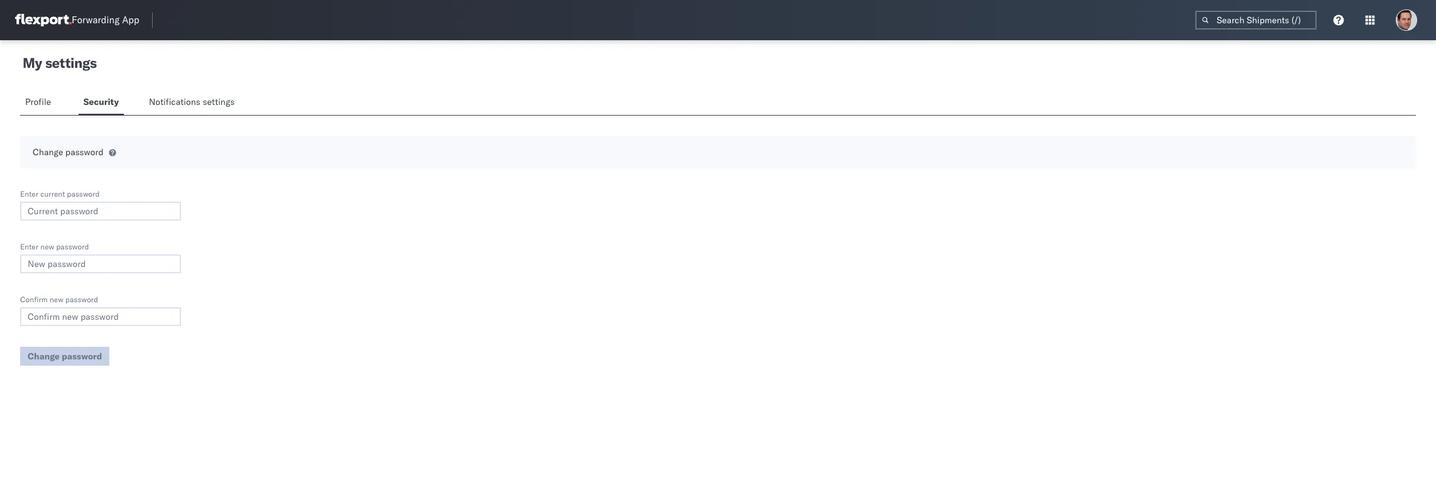 Task type: describe. For each thing, give the bounding box(es) containing it.
flexport. image
[[15, 14, 72, 26]]

enter current password
[[20, 189, 100, 199]]

confirm
[[20, 295, 48, 304]]

enter for enter current password
[[20, 189, 38, 199]]

password right change
[[65, 147, 104, 158]]

change password
[[33, 147, 104, 158]]

Confirm new password password field
[[20, 308, 181, 326]]

password for enter current password
[[67, 189, 100, 199]]

forwarding
[[72, 14, 120, 26]]

my
[[23, 54, 42, 72]]

notifications
[[149, 96, 201, 108]]

app
[[122, 14, 139, 26]]

security button
[[78, 91, 124, 115]]

password for enter new password
[[56, 242, 89, 252]]



Task type: locate. For each thing, give the bounding box(es) containing it.
1 vertical spatial settings
[[203, 96, 235, 108]]

enter
[[20, 189, 38, 199], [20, 242, 38, 252]]

Current password password field
[[20, 202, 181, 221]]

settings for my settings
[[45, 54, 97, 72]]

1 horizontal spatial settings
[[203, 96, 235, 108]]

enter for enter new password
[[20, 242, 38, 252]]

1 vertical spatial enter
[[20, 242, 38, 252]]

security
[[83, 96, 119, 108]]

password up current password password field
[[67, 189, 100, 199]]

notifications settings button
[[144, 91, 245, 115]]

enter new password
[[20, 242, 89, 252]]

new for confirm
[[50, 295, 64, 304]]

2 enter from the top
[[20, 242, 38, 252]]

1 enter from the top
[[20, 189, 38, 199]]

forwarding app
[[72, 14, 139, 26]]

new right the confirm
[[50, 295, 64, 304]]

settings inside notifications settings button
[[203, 96, 235, 108]]

settings right my
[[45, 54, 97, 72]]

password for confirm new password
[[65, 295, 98, 304]]

0 vertical spatial enter
[[20, 189, 38, 199]]

0 horizontal spatial settings
[[45, 54, 97, 72]]

password up new password password field
[[56, 242, 89, 252]]

change
[[33, 147, 63, 158]]

new down the current
[[40, 242, 54, 252]]

forwarding app link
[[15, 14, 139, 26]]

settings
[[45, 54, 97, 72], [203, 96, 235, 108]]

profile
[[25, 96, 51, 108]]

enter up the confirm
[[20, 242, 38, 252]]

profile button
[[20, 91, 58, 115]]

notifications settings
[[149, 96, 235, 108]]

password up confirm new password password field
[[65, 295, 98, 304]]

settings for notifications settings
[[203, 96, 235, 108]]

enter left the current
[[20, 189, 38, 199]]

password
[[65, 147, 104, 158], [67, 189, 100, 199], [56, 242, 89, 252], [65, 295, 98, 304]]

New password password field
[[20, 255, 181, 274]]

0 vertical spatial new
[[40, 242, 54, 252]]

1 vertical spatial new
[[50, 295, 64, 304]]

confirm new password
[[20, 295, 98, 304]]

settings right notifications
[[203, 96, 235, 108]]

new for enter
[[40, 242, 54, 252]]

current
[[40, 189, 65, 199]]

Search Shipments (/) text field
[[1196, 11, 1317, 30]]

new
[[40, 242, 54, 252], [50, 295, 64, 304]]

0 vertical spatial settings
[[45, 54, 97, 72]]

my settings
[[23, 54, 97, 72]]



Task type: vqa. For each thing, say whether or not it's contained in the screenshot.
3:07 AM PDT, Aug 31, 2023's MASTER
no



